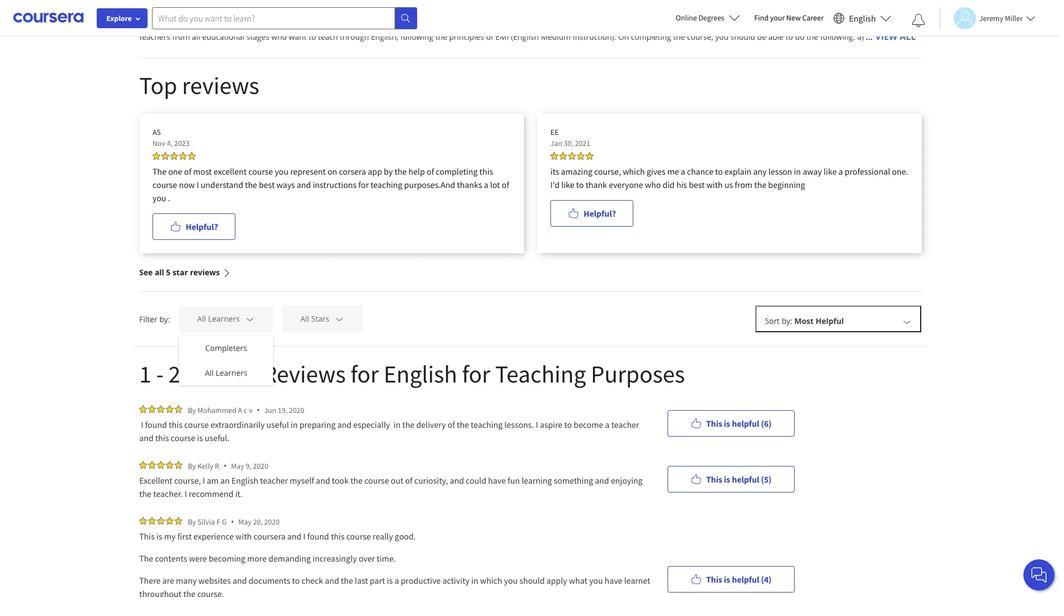 Task type: describe. For each thing, give the bounding box(es) containing it.
teaching inside the one of most excellent course you represent on corsera app by the help of completing this course now i understand the best ways and instructions for teaching purposes.and thanks a lot of you .
[[371, 179, 403, 190]]

is inside this is helpful (5) button
[[725, 474, 731, 485]]

i up demanding
[[303, 531, 306, 542]]

lesson
[[769, 166, 793, 177]]

find your new career link
[[749, 11, 830, 25]]

the for the one of most excellent course you represent on corsera app by the help of completing this course now i understand the best ways and instructions for teaching purposes.and thanks a lot of you .
[[153, 166, 167, 177]]

becoming
[[209, 553, 246, 564]]

open
[[862, 18, 880, 28]]

took
[[332, 475, 349, 486]]

a inside i found this course extraordinarily useful in preparing and especially  in the delivery of the teaching lessons. i aspire to become a teacher and this course is useful.
[[606, 419, 610, 430]]

used
[[513, 18, 530, 28]]

something
[[554, 475, 594, 486]]

english inside excellent course, i am an english teacher myself and took the course out of curiosity, and could have fun learning something and enjoying the teacher. i recommend it.
[[232, 475, 259, 486]]

you left .
[[153, 192, 166, 204]]

have inside excellent course, i am an english teacher myself and took the course out of curiosity, and could have fun learning something and enjoying the teacher. i recommend it.
[[488, 475, 506, 486]]

app
[[368, 166, 382, 177]]

is inside this is helpful (4) button
[[725, 574, 731, 585]]

online degrees
[[676, 13, 725, 23]]

by for this
[[188, 405, 196, 415]]

What do you want to learn? text field
[[152, 7, 395, 29]]

help
[[409, 166, 425, 177]]

1 horizontal spatial helpful? button
[[551, 200, 634, 227]]

i left aspire
[[536, 419, 538, 430]]

top
[[139, 70, 177, 101]]

by for i
[[188, 461, 196, 471]]

course up .
[[153, 179, 177, 190]]

2020 inside by kelly r • may 9, 2020
[[253, 461, 269, 471]]

by inside by silvia f g • may 20, 2020
[[188, 517, 196, 527]]

websites
[[199, 575, 231, 586]]

excellent course, i am an english teacher myself and took the course out of curiosity, and could have fun learning something and enjoying the teacher. i recommend it.
[[139, 475, 645, 499]]

(5)
[[762, 474, 772, 485]]

discourse
[[434, 6, 468, 17]]

silvia
[[198, 517, 215, 527]]

on
[[619, 32, 629, 42]]

and up (romance
[[576, 6, 590, 17]]

9,
[[246, 461, 252, 471]]

i found this course extraordinarily useful in preparing and especially  in the delivery of the teaching lessons. i aspire to become a teacher and this course is useful.
[[139, 419, 643, 444]]

who left your
[[755, 6, 771, 17]]

and right discipline
[[418, 6, 432, 17]]

jeremy miller button
[[940, 7, 1036, 29]]

and right check
[[325, 575, 339, 586]]

one.
[[893, 166, 909, 177]]

stages
[[247, 32, 270, 42]]

found inside i found this course extraordinarily useful in preparing and especially  in the delivery of the teaching lessons. i aspire to become a teacher and this course is useful.
[[145, 419, 167, 430]]

aspire
[[540, 419, 563, 430]]

curiosity,
[[415, 475, 448, 486]]

teacher inside excellent course, i am an english teacher myself and took the course out of curiosity, and could have fun learning something and enjoying the teacher. i recommend it.
[[260, 475, 288, 486]]

0 vertical spatial reviews
[[182, 70, 259, 101]]

degrees
[[699, 13, 725, 23]]

fact
[[799, 18, 812, 28]]

2 vertical spatial •
[[231, 517, 234, 527]]

medium
[[541, 32, 571, 42]]

reviews
[[263, 359, 346, 389]]

is inside there are many websites and documents to check and the last part is a productive activity in which you should apply what you have learnet throughout the course.
[[387, 575, 393, 586]]

course left useful.
[[171, 432, 195, 444]]

thank
[[586, 179, 608, 190]]

part
[[370, 575, 385, 586]]

this inside the one of most excellent course you represent on corsera app by the help of completing this course now i understand the best ways and instructions for teaching purposes.and thanks a lot of you .
[[480, 166, 493, 177]]

learners inside dropdown button
[[208, 314, 240, 324]]

in left fact
[[790, 18, 797, 28]]

teacher.
[[153, 488, 183, 499]]

instructions
[[313, 179, 357, 190]]

and left enjoying
[[595, 475, 610, 486]]

may inside by kelly r • may 9, 2020
[[231, 461, 244, 471]]

not
[[433, 18, 445, 28]]

2020 inside by silvia f g • may 20, 2020
[[264, 517, 280, 527]]

0 horizontal spatial lecturers
[[283, 18, 315, 28]]

are
[[162, 575, 174, 586]]

filter by:
[[139, 314, 170, 324]]

2 horizontal spatial •
[[257, 405, 260, 415]]

reviews inside button
[[190, 267, 220, 278]]

and inside the one of most excellent course you represent on corsera app by the help of completing this course now i understand the best ways and instructions for teaching purposes.and thanks a lot of you .
[[297, 179, 311, 190]]

course, inside excellent course, i am an english teacher myself and took the course out of curiosity, and could have fun learning something and enjoying the teacher. i recommend it.
[[174, 475, 201, 486]]

excellent
[[139, 475, 173, 486]]

2 horizontal spatial all
[[242, 6, 250, 17]]

is left 'my'
[[157, 531, 162, 542]]

course, inside its amazing course, which gives me a chance to explain any lesson in away like a professional one. i'd like to thank everyone who did his best with us from the beginning
[[595, 166, 621, 177]]

a)
[[858, 32, 864, 42]]

countries
[[337, 18, 371, 28]]

ideas.
[[628, 6, 649, 17]]

universities
[[199, 6, 240, 17]]

in inside there are many websites and documents to check and the last part is a productive activity in which you should apply what you have learnet throughout the course.
[[472, 575, 479, 586]]

should inside colleagues from universities all over the world who share the same discipline and discourse community, to ask questions and exchange ideas. this mooc targets lecturers who wish to begin using english in their teaching. a priori, this means university lecturers from countries where english is not the l1 or a widely-used language (romance language-speaking countries, for example), though in fact the course is open to teachers from all educational stages who want to teach through english, following the principles of emi (english medium instruction).  on completing the course, you should be able to do the following.  a) ... view all
[[731, 32, 756, 42]]

following.
[[821, 32, 856, 42]]

show notifications image
[[913, 14, 926, 27]]

language-
[[605, 18, 641, 28]]

of inside i found this course extraordinarily useful in preparing and especially  in the delivery of the teaching lessons. i aspire to become a teacher and this course is useful.
[[448, 419, 455, 430]]

which inside there are many websites and documents to check and the last part is a productive activity in which you should apply what you have learnet throughout the course.
[[480, 575, 503, 586]]

...
[[866, 32, 873, 42]]

of right lot
[[502, 179, 510, 190]]

thanks
[[457, 179, 482, 190]]

0 horizontal spatial helpful? button
[[153, 213, 236, 240]]

teaching inside i found this course extraordinarily useful in preparing and especially  in the delivery of the teaching lessons. i aspire to become a teacher and this course is useful.
[[471, 419, 503, 430]]

this inside colleagues from universities all over the world who share the same discipline and discourse community, to ask questions and exchange ideas. this mooc targets lecturers who wish to begin using english in their teaching. a priori, this means university lecturers from countries where english is not the l1 or a widely-used language (romance language-speaking countries, for example), though in fact the course is open to teachers from all educational stages who want to teach through english, following the principles of emi (english medium instruction).  on completing the course, you should be able to do the following.  a) ... view all
[[205, 18, 218, 28]]

beginning
[[769, 179, 806, 190]]

in right especially
[[394, 419, 401, 430]]

first
[[177, 531, 192, 542]]

completing inside colleagues from universities all over the world who share the same discipline and discourse community, to ask questions and exchange ideas. this mooc targets lecturers who wish to begin using english in their teaching. a priori, this means university lecturers from countries where english is not the l1 or a widely-used language (romance language-speaking countries, for example), though in fact the course is open to teachers from all educational stages who want to teach through english, following the principles of emi (english medium instruction).  on completing the course, you should be able to do the following.  a) ... view all
[[631, 32, 672, 42]]

amazing
[[561, 166, 593, 177]]

last
[[355, 575, 368, 586]]

i left am
[[203, 475, 205, 486]]

this up excellent
[[155, 432, 169, 444]]

(4)
[[762, 574, 772, 585]]

language
[[532, 18, 565, 28]]

preparing
[[300, 419, 336, 430]]

career
[[803, 13, 824, 23]]

want
[[289, 32, 307, 42]]

share
[[324, 6, 345, 17]]

throughout
[[139, 588, 182, 597]]

chevron down image for stars
[[335, 314, 345, 324]]

5
[[166, 267, 171, 278]]

myself
[[290, 475, 314, 486]]

to down amazing
[[577, 179, 584, 190]]

1 - 25 of 169 reviews for english for teaching purposes
[[139, 359, 685, 389]]

0 horizontal spatial with
[[236, 531, 252, 542]]

increasingly
[[313, 553, 357, 564]]

and right websites
[[233, 575, 247, 586]]

all inside see all 5 star reviews button
[[155, 267, 164, 278]]

to right the chance
[[716, 166, 723, 177]]

me
[[668, 166, 679, 177]]

0 vertical spatial like
[[824, 166, 837, 177]]

all learners menu item
[[179, 361, 273, 385]]

in right useful
[[291, 419, 298, 430]]

who left the share on the top left of page
[[307, 6, 322, 17]]

ask
[[525, 6, 537, 17]]

f
[[217, 517, 220, 527]]

educational
[[202, 32, 245, 42]]

is left open at right
[[854, 18, 860, 28]]

explain
[[725, 166, 752, 177]]

its amazing course, which gives me a chance to explain any lesson in away like a professional one. i'd like to thank everyone who did his best with us from the beginning
[[551, 166, 909, 190]]

i right the teacher.
[[185, 488, 187, 499]]

of up purposes.and
[[427, 166, 434, 177]]

new
[[787, 13, 801, 23]]

nov
[[153, 138, 165, 148]]

course inside colleagues from universities all over the world who share the same discipline and discourse community, to ask questions and exchange ideas. this mooc targets lecturers who wish to begin using english in their teaching. a priori, this means university lecturers from countries where english is not the l1 or a widely-used language (romance language-speaking countries, for example), though in fact the course is open to teachers from all educational stages who want to teach through english, following the principles of emi (english medium instruction).  on completing the course, you should be able to do the following.  a) ... view all
[[828, 18, 852, 28]]

find your new career
[[755, 13, 824, 23]]

course inside excellent course, i am an english teacher myself and took the course out of curiosity, and could have fun learning something and enjoying the teacher. i recommend it.
[[365, 475, 389, 486]]

english up open at right
[[844, 6, 870, 17]]

from up priori,
[[179, 6, 197, 17]]

a left the professional
[[839, 166, 844, 177]]

and up demanding
[[287, 531, 302, 542]]

(6)
[[762, 418, 772, 429]]

chat with us image
[[1031, 566, 1049, 584]]

an
[[221, 475, 230, 486]]

30,
[[564, 138, 574, 148]]

best inside the one of most excellent course you represent on corsera app by the help of completing this course now i understand the best ways and instructions for teaching purposes.and thanks a lot of you .
[[259, 179, 275, 190]]

view all button
[[875, 29, 917, 44]]

this up increasingly
[[331, 531, 345, 542]]

to down their
[[882, 18, 890, 28]]

1 horizontal spatial helpful?
[[584, 208, 616, 219]]

with inside its amazing course, which gives me a chance to explain any lesson in away like a professional one. i'd like to thank everyone who did his best with us from the beginning
[[707, 179, 723, 190]]

1 vertical spatial over
[[359, 553, 375, 564]]

jeremy miller
[[980, 13, 1024, 23]]

english inside english button
[[850, 12, 877, 24]]

of right 25
[[197, 359, 218, 389]]

course left really
[[347, 531, 371, 542]]

of inside colleagues from universities all over the world who share the same discipline and discourse community, to ask questions and exchange ideas. this mooc targets lecturers who wish to begin using english in their teaching. a priori, this means university lecturers from countries where english is not the l1 or a widely-used language (romance language-speaking countries, for example), though in fact the course is open to teachers from all educational stages who want to teach through english, following the principles of emi (english medium instruction).  on completing the course, you should be able to do the following.  a) ... view all
[[486, 32, 494, 42]]

you up "ways"
[[275, 166, 289, 177]]

stars
[[311, 314, 330, 324]]

all learners inside menu item
[[205, 368, 248, 378]]

is inside the this is helpful (6) button
[[725, 418, 731, 429]]

discipline
[[382, 6, 416, 17]]

to left ask
[[515, 6, 523, 17]]

to left "do"
[[786, 32, 794, 42]]

this for this is helpful (4)
[[707, 574, 723, 585]]

english up "delivery"
[[384, 359, 458, 389]]

or
[[471, 18, 479, 28]]

you left apply
[[504, 575, 518, 586]]

menu containing completers
[[179, 336, 273, 385]]

see
[[139, 267, 153, 278]]

-
[[156, 359, 164, 389]]

and up excellent
[[139, 432, 154, 444]]

am
[[207, 475, 219, 486]]

to right want
[[309, 32, 316, 42]]

you right what
[[590, 575, 603, 586]]

and left took
[[316, 475, 330, 486]]

course up useful.
[[184, 419, 209, 430]]



Task type: vqa. For each thing, say whether or not it's contained in the screenshot.
the topmost CREDENTIAL
no



Task type: locate. For each thing, give the bounding box(es) containing it.
by:
[[160, 314, 170, 324]]

1 vertical spatial a
[[238, 405, 242, 415]]

0 horizontal spatial like
[[562, 179, 575, 190]]

check
[[302, 575, 323, 586]]

learnet
[[625, 575, 651, 586]]

2 helpful from the top
[[732, 474, 760, 485]]

teacher
[[612, 419, 640, 430], [260, 475, 288, 486]]

is right part
[[387, 575, 393, 586]]

who left want
[[272, 32, 287, 42]]

all inside menu item
[[205, 368, 214, 378]]

chevron down image
[[903, 317, 913, 327]]

productive
[[401, 575, 441, 586]]

1 horizontal spatial should
[[731, 32, 756, 42]]

a right or
[[481, 18, 485, 28]]

0 vertical spatial which
[[623, 166, 645, 177]]

course, down kelly
[[174, 475, 201, 486]]

a
[[174, 18, 179, 28], [238, 405, 242, 415]]

this up lot
[[480, 166, 493, 177]]

1 vertical spatial •
[[224, 461, 227, 471]]

0 horizontal spatial over
[[252, 6, 269, 17]]

to inside i found this course extraordinarily useful in preparing and especially  in the delivery of the teaching lessons. i aspire to become a teacher and this course is useful.
[[565, 419, 572, 430]]

which right activity
[[480, 575, 503, 586]]

teachers
[[139, 32, 170, 42]]

though
[[762, 18, 788, 28]]

helpful? button down .
[[153, 213, 236, 240]]

were
[[189, 553, 207, 564]]

and left could
[[450, 475, 464, 486]]

of right one
[[184, 166, 192, 177]]

helpful? button down "thank"
[[551, 200, 634, 227]]

online degrees button
[[667, 6, 749, 30]]

this up speaking
[[651, 6, 666, 17]]

0 horizontal spatial helpful?
[[186, 221, 218, 232]]

targets
[[694, 6, 719, 17]]

filled star image
[[551, 152, 559, 160], [560, 152, 567, 160], [577, 152, 585, 160], [586, 152, 594, 160], [148, 405, 156, 413], [157, 405, 165, 413], [166, 405, 174, 413], [175, 405, 183, 413], [157, 461, 165, 469], [166, 461, 174, 469], [175, 461, 183, 469], [139, 517, 147, 525], [166, 517, 174, 525], [175, 517, 183, 525]]

• right "g"
[[231, 517, 234, 527]]

is left (4)
[[725, 574, 731, 585]]

a inside there are many websites and documents to check and the last part is a productive activity in which you should apply what you have learnet throughout the course.
[[395, 575, 399, 586]]

helpful inside button
[[732, 418, 760, 429]]

to right "wish"
[[791, 6, 799, 17]]

1 horizontal spatial course,
[[595, 166, 621, 177]]

have inside there are many websites and documents to check and the last part is a productive activity in which you should apply what you have learnet throughout the course.
[[605, 575, 623, 586]]

over inside colleagues from universities all over the world who share the same discipline and discourse community, to ask questions and exchange ideas. this mooc targets lecturers who wish to begin using english in their teaching. a priori, this means university lecturers from countries where english is not the l1 or a widely-used language (romance language-speaking countries, for example), though in fact the course is open to teachers from all educational stages who want to teach through english, following the principles of emi (english medium instruction).  on completing the course, you should be able to do the following.  a) ... view all
[[252, 6, 269, 17]]

this inside button
[[707, 418, 723, 429]]

helpful for (5)
[[732, 474, 760, 485]]

course, up "thank"
[[595, 166, 621, 177]]

1 vertical spatial have
[[605, 575, 623, 586]]

r
[[215, 461, 219, 471]]

to right aspire
[[565, 419, 572, 430]]

2020 right 20,
[[264, 517, 280, 527]]

is left (6) in the right of the page
[[725, 418, 731, 429]]

0 vertical spatial lecturers
[[721, 6, 753, 17]]

in inside its amazing course, which gives me a chance to explain any lesson in away like a professional one. i'd like to thank everyone who did his best with us from the beginning
[[794, 166, 801, 177]]

0 vertical spatial have
[[488, 475, 506, 486]]

which inside its amazing course, which gives me a chance to explain any lesson in away like a professional one. i'd like to thank everyone who did his best with us from the beginning
[[623, 166, 645, 177]]

helpful left (6) in the right of the page
[[732, 418, 760, 429]]

gives
[[647, 166, 666, 177]]

1 vertical spatial lecturers
[[283, 18, 315, 28]]

to inside there are many websites and documents to check and the last part is a productive activity in which you should apply what you have learnet throughout the course.
[[292, 575, 300, 586]]

jan
[[551, 138, 563, 148]]

0 vertical spatial learners
[[208, 314, 240, 324]]

the for the contents were becoming more demanding increasingly over time.
[[139, 553, 153, 564]]

community,
[[470, 6, 513, 17]]

chevron down image up completers
[[245, 314, 255, 324]]

0 horizontal spatial course,
[[174, 475, 201, 486]]

• right r
[[224, 461, 227, 471]]

found down -
[[145, 419, 167, 430]]

learners inside menu item
[[216, 368, 248, 378]]

1 vertical spatial helpful
[[732, 474, 760, 485]]

2 vertical spatial helpful
[[732, 574, 760, 585]]

from inside its amazing course, which gives me a chance to explain any lesson in away like a professional one. i'd like to thank everyone who did his best with us from the beginning
[[735, 179, 753, 190]]

helpful for (4)
[[732, 574, 760, 585]]

should inside there are many websites and documents to check and the last part is a productive activity in which you should apply what you have learnet throughout the course.
[[520, 575, 545, 586]]

for inside colleagues from universities all over the world who share the same discipline and discourse community, to ask questions and exchange ideas. this mooc targets lecturers who wish to begin using english in their teaching. a priori, this means university lecturers from countries where english is not the l1 or a widely-used language (romance language-speaking countries, for example), though in fact the course is open to teachers from all educational stages who want to teach through english, following the principles of emi (english medium instruction).  on completing the course, you should be able to do the following.  a) ... view all
[[712, 18, 723, 28]]

0 horizontal spatial should
[[520, 575, 545, 586]]

1 horizontal spatial teaching
[[471, 419, 503, 430]]

a inside by mohammed a c v • jun 19, 2020
[[238, 405, 242, 415]]

0 vertical spatial completing
[[631, 32, 672, 42]]

20,
[[253, 517, 263, 527]]

0 vertical spatial the
[[153, 166, 167, 177]]

0 vertical spatial should
[[731, 32, 756, 42]]

see all 5 star reviews
[[139, 267, 220, 278]]

g
[[222, 517, 227, 527]]

1 horizontal spatial best
[[689, 179, 705, 190]]

chevron down image for learners
[[245, 314, 255, 324]]

0 vertical spatial may
[[231, 461, 244, 471]]

1 chevron down image from the left
[[245, 314, 255, 324]]

lecturers down world
[[283, 18, 315, 28]]

star
[[173, 267, 188, 278]]

0 horizontal spatial teaching
[[371, 179, 403, 190]]

2 vertical spatial 2020
[[264, 517, 280, 527]]

corsera
[[339, 166, 366, 177]]

ee jan 30, 2021
[[551, 127, 591, 148]]

all learners down completers
[[205, 368, 248, 378]]

0 vertical spatial teacher
[[612, 419, 640, 430]]

lecturers up example),
[[721, 6, 753, 17]]

1 vertical spatial by
[[188, 461, 196, 471]]

by inside by mohammed a c v • jun 19, 2020
[[188, 405, 196, 415]]

1 horizontal spatial teacher
[[612, 419, 640, 430]]

1 vertical spatial completing
[[436, 166, 478, 177]]

0 horizontal spatial have
[[488, 475, 506, 486]]

helpful for (6)
[[732, 418, 760, 429]]

you inside colleagues from universities all over the world who share the same discipline and discourse community, to ask questions and exchange ideas. this mooc targets lecturers who wish to begin using english in their teaching. a priori, this means university lecturers from countries where english is not the l1 or a widely-used language (romance language-speaking countries, for example), though in fact the course is open to teachers from all educational stages who want to teach through english, following the principles of emi (english medium instruction).  on completing the course, you should be able to do the following.  a) ... view all
[[716, 32, 729, 42]]

who down gives at the top
[[645, 179, 661, 190]]

of left emi
[[486, 32, 494, 42]]

0 horizontal spatial teacher
[[260, 475, 288, 486]]

teaching.
[[139, 18, 172, 28]]

time.
[[377, 553, 396, 564]]

a inside the one of most excellent course you represent on corsera app by the help of completing this course now i understand the best ways and instructions for teaching purposes.and thanks a lot of you .
[[484, 179, 489, 190]]

the contents were becoming more demanding increasingly over time.
[[139, 553, 396, 564]]

teaching down by at top
[[371, 179, 403, 190]]

good.
[[395, 531, 416, 542]]

any
[[754, 166, 767, 177]]

like right away
[[824, 166, 837, 177]]

a right me
[[681, 166, 686, 177]]

and
[[418, 6, 432, 17], [576, 6, 590, 17], [297, 179, 311, 190], [338, 419, 352, 430], [139, 432, 154, 444], [316, 475, 330, 486], [450, 475, 464, 486], [595, 475, 610, 486], [287, 531, 302, 542], [233, 575, 247, 586], [325, 575, 339, 586]]

1 horizontal spatial all
[[192, 32, 200, 42]]

colleagues from universities all over the world who share the same discipline and discourse community, to ask questions and exchange ideas. this mooc targets lecturers who wish to begin using english in their teaching. a priori, this means university lecturers from countries where english is not the l1 or a widely-used language (romance language-speaking countries, for example), though in fact the course is open to teachers from all educational stages who want to teach through english, following the principles of emi (english medium instruction).  on completing the course, you should be able to do the following.  a) ... view all
[[139, 6, 916, 43]]

kelly
[[198, 461, 213, 471]]

reviews right star
[[190, 267, 220, 278]]

delivery
[[417, 419, 446, 430]]

widely-
[[487, 18, 513, 28]]

reviews down educational
[[182, 70, 259, 101]]

means
[[220, 18, 244, 28]]

a right the become
[[606, 419, 610, 430]]

all down the show notifications image on the top of page
[[900, 30, 916, 43]]

may inside by silvia f g • may 20, 2020
[[239, 517, 252, 527]]

1 by from the top
[[188, 405, 196, 415]]

0 vertical spatial teaching
[[371, 179, 403, 190]]

over up university
[[252, 6, 269, 17]]

many
[[176, 575, 197, 586]]

a left lot
[[484, 179, 489, 190]]

purposes.and
[[404, 179, 456, 190]]

all inside button
[[301, 314, 309, 324]]

all learners
[[197, 314, 240, 324], [205, 368, 248, 378]]

all
[[900, 30, 916, 43], [197, 314, 206, 324], [301, 314, 309, 324], [205, 368, 214, 378]]

teacher inside i found this course extraordinarily useful in preparing and especially  in the delivery of the teaching lessons. i aspire to become a teacher and this course is useful.
[[612, 419, 640, 430]]

menu
[[179, 336, 273, 385]]

teacher left myself
[[260, 475, 288, 486]]

chevron down image inside "all learners" dropdown button
[[245, 314, 255, 324]]

course down 'using'
[[828, 18, 852, 28]]

have left fun
[[488, 475, 506, 486]]

this for this is my first experience with coursera and i found this course really good.
[[139, 531, 155, 542]]

from down explain
[[735, 179, 753, 190]]

lecturers
[[721, 6, 753, 17], [283, 18, 315, 28]]

course right excellent
[[249, 166, 273, 177]]

best left "ways"
[[259, 179, 275, 190]]

2 vertical spatial all
[[155, 267, 164, 278]]

i down the 1
[[141, 419, 143, 430]]

coursera image
[[13, 9, 84, 27]]

who inside its amazing course, which gives me a chance to explain any lesson in away like a professional one. i'd like to thank everyone who did his best with us from the beginning
[[645, 179, 661, 190]]

0 horizontal spatial best
[[259, 179, 275, 190]]

the inside the one of most excellent course you represent on corsera app by the help of completing this course now i understand the best ways and instructions for teaching purposes.and thanks a lot of you .
[[153, 166, 167, 177]]

by left kelly
[[188, 461, 196, 471]]

explore
[[106, 13, 132, 23]]

purposes
[[591, 359, 685, 389]]

1 horizontal spatial lecturers
[[721, 6, 753, 17]]

c
[[244, 405, 247, 415]]

1 vertical spatial reviews
[[190, 267, 220, 278]]

helpful? button
[[551, 200, 634, 227], [153, 213, 236, 240]]

the
[[153, 166, 167, 177], [139, 553, 153, 564]]

0 horizontal spatial all
[[155, 267, 164, 278]]

should left apply
[[520, 575, 545, 586]]

completers menu item
[[179, 336, 273, 361]]

2 horizontal spatial course,
[[688, 32, 714, 42]]

this is helpful (4) button
[[668, 566, 795, 593]]

1 vertical spatial helpful?
[[186, 221, 218, 232]]

which
[[623, 166, 645, 177], [480, 575, 503, 586]]

this inside colleagues from universities all over the world who share the same discipline and discourse community, to ask questions and exchange ideas. this mooc targets lecturers who wish to begin using english in their teaching. a priori, this means university lecturers from countries where english is not the l1 or a widely-used language (romance language-speaking countries, for example), though in fact the course is open to teachers from all educational stages who want to teach through english, following the principles of emi (english medium instruction).  on completing the course, you should be able to do the following.  a) ... view all
[[651, 6, 666, 17]]

all right by:
[[197, 314, 206, 324]]

with left us at the right of page
[[707, 179, 723, 190]]

1 vertical spatial should
[[520, 575, 545, 586]]

of inside excellent course, i am an english teacher myself and took the course out of curiosity, and could have fun learning something and enjoying the teacher. i recommend it.
[[405, 475, 413, 486]]

• right v
[[257, 405, 260, 415]]

english up following
[[397, 18, 423, 28]]

this left (5)
[[707, 474, 723, 485]]

1 best from the left
[[259, 179, 275, 190]]

chevron down image
[[245, 314, 255, 324], [335, 314, 345, 324]]

best down the chance
[[689, 179, 705, 190]]

1 vertical spatial course,
[[595, 166, 621, 177]]

be
[[758, 32, 767, 42]]

from down priori,
[[172, 32, 190, 42]]

their
[[880, 6, 897, 17]]

3 helpful from the top
[[732, 574, 760, 585]]

by left mohammed in the left bottom of the page
[[188, 405, 196, 415]]

1 vertical spatial the
[[139, 553, 153, 564]]

where
[[373, 18, 395, 28]]

from up teach
[[317, 18, 335, 28]]

all learners button
[[179, 306, 273, 332]]

1 vertical spatial teacher
[[260, 475, 288, 486]]

by mohammed a c v • jun 19, 2020
[[188, 405, 305, 415]]

1 horizontal spatial over
[[359, 553, 375, 564]]

i right 'now'
[[197, 179, 199, 190]]

helpful left (5)
[[732, 474, 760, 485]]

all stars button
[[282, 306, 363, 332]]

all learners up completers menu item
[[197, 314, 240, 324]]

especially
[[354, 419, 390, 430]]

all inside colleagues from universities all over the world who share the same discipline and discourse community, to ask questions and exchange ideas. this mooc targets lecturers who wish to begin using english in their teaching. a priori, this means university lecturers from countries where english is not the l1 or a widely-used language (romance language-speaking countries, for example), though in fact the course is open to teachers from all educational stages who want to teach through english, following the principles of emi (english medium instruction).  on completing the course, you should be able to do the following.  a) ... view all
[[900, 30, 916, 43]]

out
[[391, 475, 404, 486]]

0 vertical spatial over
[[252, 6, 269, 17]]

learners up completers menu item
[[208, 314, 240, 324]]

1 vertical spatial which
[[480, 575, 503, 586]]

english button
[[830, 0, 896, 36]]

chevron down image inside all stars button
[[335, 314, 345, 324]]

able
[[769, 32, 784, 42]]

is inside i found this course extraordinarily useful in preparing and especially  in the delivery of the teaching lessons. i aspire to become a teacher and this course is useful.
[[197, 432, 203, 444]]

documents
[[249, 575, 291, 586]]

0 vertical spatial helpful?
[[584, 208, 616, 219]]

should down example),
[[731, 32, 756, 42]]

in up open at right
[[872, 6, 878, 17]]

2 vertical spatial course,
[[174, 475, 201, 486]]

completing inside the one of most excellent course you represent on corsera app by the help of completing this course now i understand the best ways and instructions for teaching purposes.and thanks a lot of you .
[[436, 166, 478, 177]]

this is helpful (4)
[[707, 574, 772, 585]]

professional
[[845, 166, 891, 177]]

3 by from the top
[[188, 517, 196, 527]]

of
[[486, 32, 494, 42], [184, 166, 192, 177], [427, 166, 434, 177], [502, 179, 510, 190], [197, 359, 218, 389], [448, 419, 455, 430], [405, 475, 413, 486]]

what
[[569, 575, 588, 586]]

instruction).
[[573, 32, 617, 42]]

1 horizontal spatial like
[[824, 166, 837, 177]]

0 vertical spatial helpful
[[732, 418, 760, 429]]

course, inside colleagues from universities all over the world who share the same discipline and discourse community, to ask questions and exchange ideas. this mooc targets lecturers who wish to begin using english in their teaching. a priori, this means university lecturers from countries where english is not the l1 or a widely-used language (romance language-speaking countries, for example), though in fact the course is open to teachers from all educational stages who want to teach through english, following the principles of emi (english medium instruction).  on completing the course, you should be able to do the following.  a) ... view all
[[688, 32, 714, 42]]

with down by silvia f g • may 20, 2020
[[236, 531, 252, 542]]

by inside by kelly r • may 9, 2020
[[188, 461, 196, 471]]

0 horizontal spatial chevron down image
[[245, 314, 255, 324]]

1 helpful from the top
[[732, 418, 760, 429]]

as
[[153, 127, 161, 137]]

lot
[[490, 179, 500, 190]]

(romance
[[567, 18, 603, 28]]

completing up thanks
[[436, 166, 478, 177]]

25
[[169, 359, 193, 389]]

0 vertical spatial with
[[707, 179, 723, 190]]

1 horizontal spatial completing
[[631, 32, 672, 42]]

a right part
[[395, 575, 399, 586]]

1 vertical spatial teaching
[[471, 419, 503, 430]]

1 vertical spatial all
[[192, 32, 200, 42]]

for inside the one of most excellent course you represent on corsera app by the help of completing this course now i understand the best ways and instructions for teaching purposes.and thanks a lot of you .
[[359, 179, 369, 190]]

1 vertical spatial learners
[[216, 368, 248, 378]]

2 chevron down image from the left
[[335, 314, 345, 324]]

i inside the one of most excellent course you represent on corsera app by the help of completing this course now i understand the best ways and instructions for teaching purposes.and thanks a lot of you .
[[197, 179, 199, 190]]

1 horizontal spatial a
[[238, 405, 242, 415]]

you down degrees
[[716, 32, 729, 42]]

jun
[[264, 405, 276, 415]]

0 vertical spatial course,
[[688, 32, 714, 42]]

0 horizontal spatial found
[[145, 419, 167, 430]]

0 vertical spatial all learners
[[197, 314, 240, 324]]

to
[[515, 6, 523, 17], [791, 6, 799, 17], [882, 18, 890, 28], [309, 32, 316, 42], [786, 32, 794, 42], [716, 166, 723, 177], [577, 179, 584, 190], [565, 419, 572, 430], [292, 575, 300, 586]]

0 vertical spatial all
[[242, 6, 250, 17]]

0 vertical spatial •
[[257, 405, 260, 415]]

1 vertical spatial like
[[562, 179, 575, 190]]

this for this is helpful (5)
[[707, 474, 723, 485]]

over
[[252, 6, 269, 17], [359, 553, 375, 564]]

apply
[[547, 575, 568, 586]]

begin
[[801, 6, 821, 17]]

1 horizontal spatial chevron down image
[[335, 314, 345, 324]]

1 horizontal spatial have
[[605, 575, 623, 586]]

and right the preparing
[[338, 419, 352, 430]]

you
[[716, 32, 729, 42], [275, 166, 289, 177], [153, 192, 166, 204], [504, 575, 518, 586], [590, 575, 603, 586]]

teaching left lessons.
[[471, 419, 503, 430]]

this for this is helpful (6)
[[707, 418, 723, 429]]

0 vertical spatial a
[[174, 18, 179, 28]]

found
[[145, 419, 167, 430], [307, 531, 329, 542]]

all learners inside dropdown button
[[197, 314, 240, 324]]

enjoying
[[611, 475, 643, 486]]

by left silvia
[[188, 517, 196, 527]]

0 horizontal spatial a
[[174, 18, 179, 28]]

0 vertical spatial 2020
[[289, 405, 305, 415]]

1 horizontal spatial with
[[707, 179, 723, 190]]

is left "not"
[[425, 18, 431, 28]]

helpful
[[732, 418, 760, 429], [732, 474, 760, 485], [732, 574, 760, 585]]

1 vertical spatial with
[[236, 531, 252, 542]]

a inside colleagues from universities all over the world who share the same discipline and discourse community, to ask questions and exchange ideas. this mooc targets lecturers who wish to begin using english in their teaching. a priori, this means university lecturers from countries where english is not the l1 or a widely-used language (romance language-speaking countries, for example), though in fact the course is open to teachers from all educational stages who want to teach through english, following the principles of emi (english medium instruction).  on completing the course, you should be able to do the following.  a) ... view all
[[174, 18, 179, 28]]

most
[[193, 166, 212, 177]]

1 horizontal spatial •
[[231, 517, 234, 527]]

by
[[188, 405, 196, 415], [188, 461, 196, 471], [188, 517, 196, 527]]

2 vertical spatial by
[[188, 517, 196, 527]]

represent
[[290, 166, 326, 177]]

following
[[401, 32, 434, 42]]

0 horizontal spatial which
[[480, 575, 503, 586]]

2 best from the left
[[689, 179, 705, 190]]

0 vertical spatial found
[[145, 419, 167, 430]]

1 horizontal spatial found
[[307, 531, 329, 542]]

teacher right the become
[[612, 419, 640, 430]]

this left (6) in the right of the page
[[707, 418, 723, 429]]

1 vertical spatial all learners
[[205, 368, 248, 378]]

l1
[[461, 18, 469, 28]]

there
[[139, 575, 161, 586]]

1 vertical spatial found
[[307, 531, 329, 542]]

a inside colleagues from universities all over the world who share the same discipline and discourse community, to ask questions and exchange ideas. this mooc targets lecturers who wish to begin using english in their teaching. a priori, this means university lecturers from countries where english is not the l1 or a widely-used language (romance language-speaking countries, for example), though in fact the course is open to teachers from all educational stages who want to teach through english, following the principles of emi (english medium instruction).  on completing the course, you should be able to do the following.  a) ... view all
[[481, 18, 485, 28]]

found up increasingly
[[307, 531, 329, 542]]

this down 25
[[169, 419, 183, 430]]

filled star image
[[153, 152, 160, 160], [161, 152, 169, 160], [170, 152, 178, 160], [179, 152, 187, 160], [188, 152, 196, 160], [569, 152, 576, 160], [139, 405, 147, 413], [139, 461, 147, 469], [148, 461, 156, 469], [148, 517, 156, 525], [157, 517, 165, 525]]

1 horizontal spatial which
[[623, 166, 645, 177]]

as nov 4, 2023
[[153, 127, 190, 148]]

0 horizontal spatial •
[[224, 461, 227, 471]]

2 by from the top
[[188, 461, 196, 471]]

1 vertical spatial may
[[239, 517, 252, 527]]

the inside its amazing course, which gives me a chance to explain any lesson in away like a professional one. i'd like to thank everyone who did his best with us from the beginning
[[755, 179, 767, 190]]

this is helpful (5) button
[[668, 466, 795, 492]]

1 vertical spatial 2020
[[253, 461, 269, 471]]

the up there in the left bottom of the page
[[139, 553, 153, 564]]

None search field
[[152, 7, 418, 29]]

all inside dropdown button
[[197, 314, 206, 324]]

ee
[[551, 127, 559, 137]]

0 horizontal spatial completing
[[436, 166, 478, 177]]

0 vertical spatial by
[[188, 405, 196, 415]]

filter
[[139, 314, 158, 324]]

2020 inside by mohammed a c v • jun 19, 2020
[[289, 405, 305, 415]]

like right the i'd
[[562, 179, 575, 190]]

is left (5)
[[725, 474, 731, 485]]

may left 20,
[[239, 517, 252, 527]]

best inside its amazing course, which gives me a chance to explain any lesson in away like a professional one. i'd like to thank everyone who did his best with us from the beginning
[[689, 179, 705, 190]]



